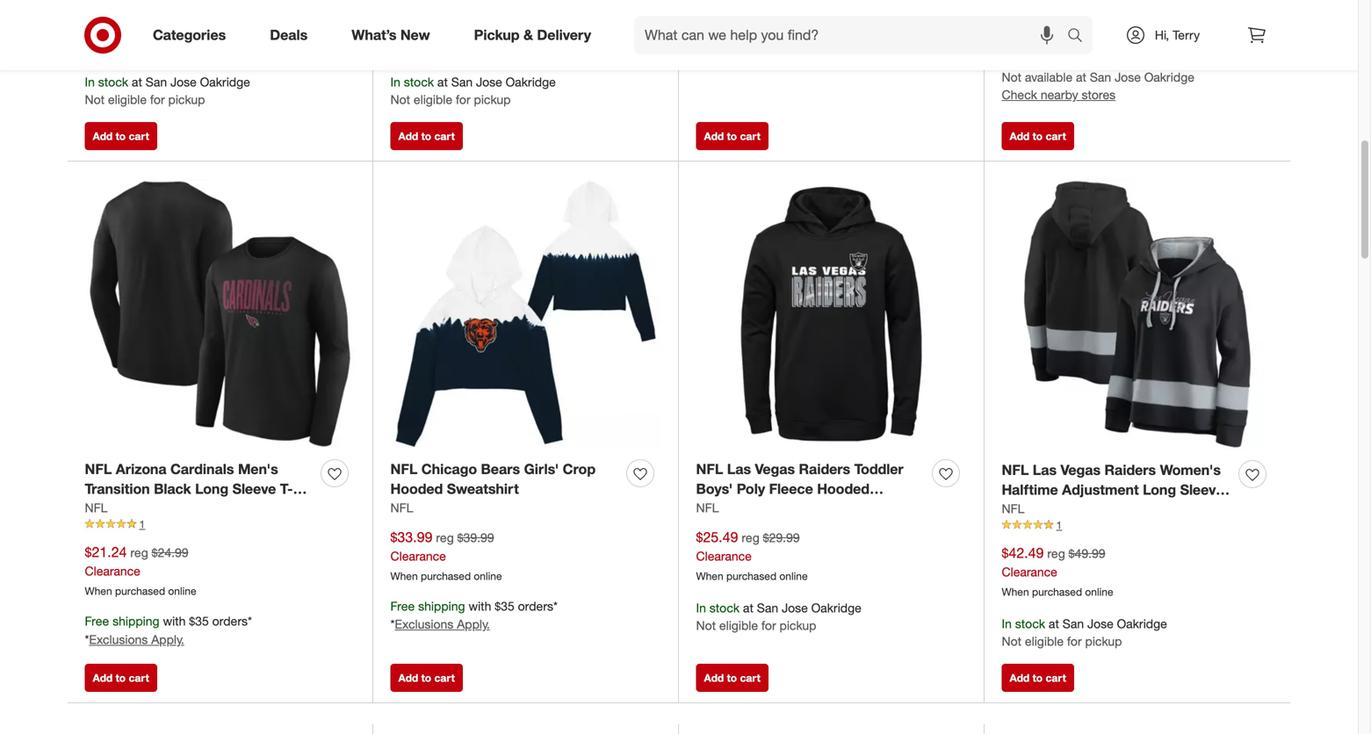 Task type: vqa. For each thing, say whether or not it's contained in the screenshot.
search button
yes



Task type: describe. For each thing, give the bounding box(es) containing it.
jose down $42.49 reg $49.99 clearance when purchased online
[[1088, 616, 1114, 632]]

$25.49
[[697, 529, 739, 546]]

2 horizontal spatial free shipping with $35 orders* * exclusions apply.
[[697, 29, 864, 63]]

search button
[[1060, 16, 1102, 58]]

what's new link
[[337, 16, 452, 54]]

cardinals
[[171, 461, 234, 478]]

terry
[[1173, 27, 1201, 43]]

$42.49
[[1002, 545, 1044, 562]]

when for nfl arizona cardinals men's transition black long sleeve t- shirt
[[85, 585, 112, 598]]

adjustment
[[1063, 482, 1140, 499]]

nfl link for nfl chicago bears girls' crop hooded sweatshirt
[[391, 500, 413, 517]]

in stock at  san jose oakridge not eligible for pickup down $42.49 reg $49.99 clearance when purchased online
[[1002, 616, 1168, 649]]

eligible down $25.49 reg $29.99 clearance when purchased online
[[720, 618, 759, 633]]

reg for $33.99
[[436, 530, 454, 546]]

nfl inside nfl chicago bears girls' crop hooded sweatshirt
[[391, 461, 418, 478]]

in stock at  san jose oakridge not eligible for pickup down $25.49 reg $29.99 clearance when purchased online
[[697, 601, 862, 633]]

pickup down $42.49 reg $49.99 clearance when purchased online
[[1086, 634, 1123, 649]]

purchased for nfl las vegas raiders women's halftime adjustment long sleeve fleece hooded sweatshirt
[[1033, 586, 1083, 599]]

in down what's new link
[[391, 74, 401, 90]]

poly
[[737, 481, 766, 498]]

toddler
[[855, 461, 904, 478]]

san down $8.49 clearance when purchased online
[[146, 74, 167, 90]]

free inside free shipping with $35 orders* * exclusions apply. not available at san jose oakridge check nearby stores
[[1002, 30, 1027, 45]]

when for nfl las vegas raiders women's halftime adjustment long sleeve fleece hooded sweatshirt
[[1002, 586, 1030, 599]]

online inside $8.49 clearance when purchased online
[[168, 44, 196, 57]]

nfl arizona cardinals men's transition black long sleeve t- shirt
[[85, 461, 293, 518]]

when purchased online
[[1002, 1, 1114, 14]]

free shipping with $35 orders* * exclusions apply. for nfl arizona cardinals men's transition black long sleeve t- shirt
[[85, 614, 252, 648]]

deals
[[270, 26, 308, 44]]

sleeve inside nfl las vegas raiders women's halftime adjustment long sleeve fleece hooded sweatshirt
[[1181, 482, 1225, 499]]

stock down $8.49 clearance when purchased online
[[98, 74, 128, 90]]

when for nfl las vegas raiders toddler boys' poly fleece hooded sweatshirt
[[697, 570, 724, 583]]

purchased up search
[[1033, 1, 1083, 14]]

purchased for nfl las vegas raiders toddler boys' poly fleece hooded sweatshirt
[[727, 570, 777, 583]]

nearby
[[1041, 87, 1079, 102]]

available
[[1026, 70, 1073, 85]]

apply. inside free shipping with $35 orders* * exclusions apply. not available at san jose oakridge check nearby stores
[[1069, 48, 1102, 64]]

eligible down new in the left top of the page
[[414, 92, 453, 107]]

online for nfl arizona cardinals men's transition black long sleeve t- shirt
[[168, 585, 196, 598]]

categories
[[153, 26, 226, 44]]

nfl down boys'
[[697, 501, 719, 516]]

nfl inside nfl arizona cardinals men's transition black long sleeve t- shirt
[[85, 461, 112, 478]]

girls'
[[524, 461, 559, 478]]

nfl link for nfl las vegas raiders toddler boys' poly fleece hooded sweatshirt
[[697, 500, 719, 517]]

raiders for fleece
[[799, 461, 851, 478]]

what's
[[352, 26, 397, 44]]

free shipping with $35 orders* * exclusions apply. not available at san jose oakridge check nearby stores
[[1002, 30, 1195, 102]]

in stock at  san jose oakridge not eligible for pickup down pickup
[[391, 74, 556, 107]]

not down $25.49 reg $29.99 clearance when purchased online
[[697, 618, 716, 633]]

reg for $25.49
[[742, 530, 760, 546]]

t-
[[280, 481, 293, 498]]

* inside free shipping with $35 orders* * exclusions apply. not available at san jose oakridge check nearby stores
[[1002, 48, 1007, 64]]

fleece inside nfl las vegas raiders women's halftime adjustment long sleeve fleece hooded sweatshirt
[[1002, 502, 1046, 519]]

new
[[401, 26, 430, 44]]

clearance inside $8.49 clearance when purchased online
[[85, 22, 141, 38]]

stores
[[1082, 87, 1116, 102]]

hooded inside nfl chicago bears girls' crop hooded sweatshirt
[[391, 481, 443, 498]]

nfl las vegas raiders women's halftime adjustment long sleeve fleece hooded sweatshirt link
[[1002, 460, 1233, 519]]

nfl arizona cardinals men's transition black long sleeve t- shirt link
[[85, 460, 314, 518]]

clearance for nfl las vegas raiders women's halftime adjustment long sleeve fleece hooded sweatshirt
[[1002, 565, 1058, 580]]

jose down pickup
[[476, 74, 503, 90]]

when inside $8.49 clearance when purchased online
[[85, 44, 112, 57]]

purchased for nfl arizona cardinals men's transition black long sleeve t- shirt
[[115, 585, 165, 598]]

pickup down 'categories'
[[168, 92, 205, 107]]

search
[[1060, 28, 1102, 45]]

online for nfl las vegas raiders toddler boys' poly fleece hooded sweatshirt
[[780, 570, 808, 583]]

hi, terry
[[1156, 27, 1201, 43]]

at down what's new link
[[438, 74, 448, 90]]

fleece inside nfl las vegas raiders toddler boys' poly fleece hooded sweatshirt
[[770, 481, 814, 498]]

$33.99
[[391, 529, 433, 546]]

boys'
[[697, 481, 733, 498]]

las for boys'
[[728, 461, 751, 478]]

$35 inside free shipping with $35 orders* * exclusions apply. not available at san jose oakridge check nearby stores
[[1107, 30, 1127, 45]]

1 link for long
[[85, 517, 356, 533]]

hooded inside nfl las vegas raiders toddler boys' poly fleece hooded sweatshirt
[[818, 481, 870, 498]]

purchased inside $8.49 clearance when purchased online
[[115, 44, 165, 57]]

check nearby stores button
[[1002, 86, 1116, 104]]

eligible down $8.49 clearance when purchased online
[[108, 92, 147, 107]]

clearance for nfl chicago bears girls' crop hooded sweatshirt
[[391, 549, 446, 564]]

pickup down $25.49 reg $29.99 clearance when purchased online
[[780, 618, 817, 633]]

raiders for long
[[1105, 462, 1157, 479]]

nfl las vegas raiders women's halftime adjustment long sleeve fleece hooded sweatshirt
[[1002, 462, 1225, 519]]

arizona
[[116, 461, 167, 478]]

shirt
[[85, 501, 117, 518]]

in stock at  san jose oakridge not eligible for pickup down 'categories'
[[85, 74, 250, 107]]

nfl link for nfl arizona cardinals men's transition black long sleeve t- shirt
[[85, 500, 108, 517]]

reg for $42.49
[[1048, 546, 1066, 562]]

halftime
[[1002, 482, 1059, 499]]

purchased for nfl chicago bears girls' crop hooded sweatshirt
[[421, 570, 471, 583]]

shipping inside free shipping with $35 orders* * exclusions apply. not available at san jose oakridge check nearby stores
[[1030, 30, 1077, 45]]

stock down $25.49 reg $29.99 clearance when purchased online
[[710, 601, 740, 616]]

clearance for nfl arizona cardinals men's transition black long sleeve t- shirt
[[85, 564, 141, 579]]

online for nfl las vegas raiders women's halftime adjustment long sleeve fleece hooded sweatshirt
[[1086, 586, 1114, 599]]

$42.49 reg $49.99 clearance when purchased online
[[1002, 545, 1114, 599]]

pickup
[[474, 26, 520, 44]]

$24.99
[[152, 546, 189, 561]]

not down $42.49 reg $49.99 clearance when purchased online
[[1002, 634, 1022, 649]]

1 for fleece
[[1057, 519, 1063, 532]]

nfl chicago bears girls' crop hooded sweatshirt
[[391, 461, 596, 498]]



Task type: locate. For each thing, give the bounding box(es) containing it.
at up stores
[[1077, 70, 1087, 85]]

$35
[[801, 29, 821, 45], [1107, 30, 1127, 45], [495, 599, 515, 614], [189, 614, 209, 629]]

not inside free shipping with $35 orders* * exclusions apply. not available at san jose oakridge check nearby stores
[[1002, 70, 1022, 85]]

eligible
[[108, 92, 147, 107], [414, 92, 453, 107], [720, 618, 759, 633], [1026, 634, 1064, 649]]

men's
[[238, 461, 278, 478]]

1 horizontal spatial vegas
[[1061, 462, 1101, 479]]

fleece down halftime
[[1002, 502, 1046, 519]]

when down $21.24
[[85, 585, 112, 598]]

nfl up boys'
[[697, 461, 724, 478]]

long inside nfl las vegas raiders women's halftime adjustment long sleeve fleece hooded sweatshirt
[[1143, 482, 1177, 499]]

1
[[139, 518, 145, 531], [1057, 519, 1063, 532]]

stock
[[98, 74, 128, 90], [404, 74, 434, 90], [710, 601, 740, 616], [1016, 616, 1046, 632]]

free shipping with $35 orders* * exclusions apply.
[[697, 29, 864, 63], [391, 599, 558, 632], [85, 614, 252, 648]]

bears
[[481, 461, 520, 478]]

vegas inside nfl las vegas raiders toddler boys' poly fleece hooded sweatshirt
[[755, 461, 795, 478]]

online inside $21.24 reg $24.99 clearance when purchased online
[[168, 585, 196, 598]]

reg inside $33.99 reg $39.99 clearance when purchased online
[[436, 530, 454, 546]]

0 horizontal spatial long
[[195, 481, 229, 498]]

reg left $49.99
[[1048, 546, 1066, 562]]

sleeve inside nfl arizona cardinals men's transition black long sleeve t- shirt
[[233, 481, 276, 498]]

long down women's
[[1143, 482, 1177, 499]]

online
[[1086, 1, 1114, 14], [168, 44, 196, 57], [474, 570, 502, 583], [780, 570, 808, 583], [168, 585, 196, 598], [1086, 586, 1114, 599]]

pickup down pickup
[[474, 92, 511, 107]]

1 link up $24.99
[[85, 517, 356, 533]]

1 link for adjustment
[[1002, 518, 1274, 534]]

oakridge
[[1145, 70, 1195, 85], [200, 74, 250, 90], [506, 74, 556, 90], [812, 601, 862, 616], [1118, 616, 1168, 632]]

0 horizontal spatial hooded
[[391, 481, 443, 498]]

pickup & delivery
[[474, 26, 592, 44]]

nfl link down halftime
[[1002, 501, 1025, 518]]

1 horizontal spatial fleece
[[1002, 502, 1046, 519]]

0 horizontal spatial sweatshirt
[[447, 481, 519, 498]]

nfl down transition
[[85, 501, 108, 516]]

vegas inside nfl las vegas raiders women's halftime adjustment long sleeve fleece hooded sweatshirt
[[1061, 462, 1101, 479]]

to
[[116, 130, 126, 143], [422, 130, 432, 143], [727, 130, 737, 143], [1033, 130, 1043, 143], [116, 672, 126, 685], [422, 672, 432, 685], [727, 672, 737, 685], [1033, 672, 1043, 685]]

fleece right poly
[[770, 481, 814, 498]]

nfl arizona cardinals men's transition black long sleeve t-shirt image
[[85, 179, 356, 449], [85, 179, 356, 449]]

stock down new in the left top of the page
[[404, 74, 434, 90]]

$25.49 reg $29.99 clearance when purchased online
[[697, 529, 808, 583]]

jose
[[1115, 70, 1142, 85], [171, 74, 197, 90], [476, 74, 503, 90], [782, 601, 808, 616], [1088, 616, 1114, 632]]

hi,
[[1156, 27, 1170, 43]]

oakridge inside free shipping with $35 orders* * exclusions apply. not available at san jose oakridge check nearby stores
[[1145, 70, 1195, 85]]

deals link
[[255, 16, 330, 54]]

purchased inside $25.49 reg $29.99 clearance when purchased online
[[727, 570, 777, 583]]

not down $8.49 clearance when purchased online
[[85, 92, 105, 107]]

exclusions
[[701, 48, 760, 63], [1007, 48, 1065, 64], [395, 617, 454, 632], [89, 632, 148, 648]]

vegas for poly
[[755, 461, 795, 478]]

1 horizontal spatial hooded
[[818, 481, 870, 498]]

purchased inside $21.24 reg $24.99 clearance when purchased online
[[115, 585, 165, 598]]

purchased
[[1033, 1, 1083, 14], [115, 44, 165, 57], [421, 570, 471, 583], [727, 570, 777, 583], [115, 585, 165, 598], [1033, 586, 1083, 599]]

women's
[[1161, 462, 1222, 479]]

sweatshirt inside nfl las vegas raiders toddler boys' poly fleece hooded sweatshirt
[[697, 501, 769, 518]]

nfl chicago bears girls' crop hooded sweatshirt image
[[391, 179, 661, 449], [391, 179, 661, 449]]

nfl link down boys'
[[697, 500, 719, 517]]

las
[[728, 461, 751, 478], [1033, 462, 1057, 479]]

with
[[775, 29, 797, 45], [1081, 30, 1103, 45], [469, 599, 492, 614], [163, 614, 186, 629]]

1 link
[[85, 517, 356, 533], [1002, 518, 1274, 534]]

purchased down $29.99
[[727, 570, 777, 583]]

san up stores
[[1091, 70, 1112, 85]]

purchased down $24.99
[[115, 585, 165, 598]]

$21.24
[[85, 544, 127, 561]]

when down $8.49
[[85, 44, 112, 57]]

san down $42.49 reg $49.99 clearance when purchased online
[[1063, 616, 1085, 632]]

reg left $29.99
[[742, 530, 760, 546]]

purchased down $49.99
[[1033, 586, 1083, 599]]

raiders
[[799, 461, 851, 478], [1105, 462, 1157, 479]]

nfl link down transition
[[85, 500, 108, 517]]

free shipping with $35 orders* * exclusions apply. for nfl chicago bears girls' crop hooded sweatshirt
[[391, 599, 558, 632]]

nfl link up $33.99 at bottom
[[391, 500, 413, 517]]

$49.99
[[1069, 546, 1106, 562]]

1 horizontal spatial long
[[1143, 482, 1177, 499]]

hooded inside nfl las vegas raiders women's halftime adjustment long sleeve fleece hooded sweatshirt
[[1050, 502, 1103, 519]]

1 horizontal spatial 1 link
[[1002, 518, 1274, 534]]

in down $8.49
[[85, 74, 95, 90]]

clearance
[[85, 22, 141, 38], [391, 22, 446, 38], [391, 549, 446, 564], [697, 549, 752, 564], [85, 564, 141, 579], [1002, 565, 1058, 580]]

san inside free shipping with $35 orders* * exclusions apply. not available at san jose oakridge check nearby stores
[[1091, 70, 1112, 85]]

long
[[195, 481, 229, 498], [1143, 482, 1177, 499]]

at down $25.49 reg $29.99 clearance when purchased online
[[743, 601, 754, 616]]

online for nfl chicago bears girls' crop hooded sweatshirt
[[474, 570, 502, 583]]

1 horizontal spatial sleeve
[[1181, 482, 1225, 499]]

exclusions apply. button
[[701, 47, 796, 64], [1007, 48, 1102, 65], [395, 616, 490, 634], [89, 631, 184, 649]]

0 vertical spatial fleece
[[770, 481, 814, 498]]

at down $8.49 clearance when purchased online
[[132, 74, 142, 90]]

in down the $42.49
[[1002, 616, 1012, 632]]

2 horizontal spatial hooded
[[1050, 502, 1103, 519]]

purchased down $39.99
[[421, 570, 471, 583]]

vegas up poly
[[755, 461, 795, 478]]

reg left $24.99
[[130, 546, 148, 561]]

transition
[[85, 481, 150, 498]]

eligible down $42.49 reg $49.99 clearance when purchased online
[[1026, 634, 1064, 649]]

hooded down adjustment
[[1050, 502, 1103, 519]]

jose down $25.49 reg $29.99 clearance when purchased online
[[782, 601, 808, 616]]

online inside $25.49 reg $29.99 clearance when purchased online
[[780, 570, 808, 583]]

nfl link for nfl las vegas raiders women's halftime adjustment long sleeve fleece hooded sweatshirt
[[1002, 501, 1025, 518]]

add to cart
[[93, 130, 149, 143], [399, 130, 455, 143], [704, 130, 761, 143], [1010, 130, 1067, 143], [93, 672, 149, 685], [399, 672, 455, 685], [704, 672, 761, 685], [1010, 672, 1067, 685]]

check
[[1002, 87, 1038, 102]]

0 horizontal spatial vegas
[[755, 461, 795, 478]]

chicago
[[422, 461, 477, 478]]

not down what's new link
[[391, 92, 410, 107]]

san down $25.49 reg $29.99 clearance when purchased online
[[757, 601, 779, 616]]

1 horizontal spatial sweatshirt
[[697, 501, 769, 518]]

when down the $42.49
[[1002, 586, 1030, 599]]

hooded down chicago
[[391, 481, 443, 498]]

las up poly
[[728, 461, 751, 478]]

vegas
[[755, 461, 795, 478], [1061, 462, 1101, 479]]

clearance down the $42.49
[[1002, 565, 1058, 580]]

$8.49 clearance when purchased online
[[85, 3, 196, 57]]

jose down 'categories'
[[171, 74, 197, 90]]

las inside nfl las vegas raiders toddler boys' poly fleece hooded sweatshirt
[[728, 461, 751, 478]]

orders*
[[824, 29, 864, 45], [1130, 30, 1170, 45], [518, 599, 558, 614], [212, 614, 252, 629]]

0 horizontal spatial 1
[[139, 518, 145, 531]]

reg left $39.99
[[436, 530, 454, 546]]

nfl link
[[85, 500, 108, 517], [391, 500, 413, 517], [697, 500, 719, 517], [1002, 501, 1025, 518]]

add
[[93, 130, 113, 143], [399, 130, 419, 143], [704, 130, 724, 143], [1010, 130, 1030, 143], [93, 672, 113, 685], [399, 672, 419, 685], [704, 672, 724, 685], [1010, 672, 1030, 685]]

1 link down adjustment
[[1002, 518, 1274, 534]]

clearance inside $25.49 reg $29.99 clearance when purchased online
[[697, 549, 752, 564]]

apply.
[[763, 48, 796, 63], [1069, 48, 1102, 64], [457, 617, 490, 632], [151, 632, 184, 648]]

nfl up transition
[[85, 461, 112, 478]]

raiders up adjustment
[[1105, 462, 1157, 479]]

nfl las vegas raiders toddler boys' poly fleece hooded sweatshirt image
[[697, 179, 967, 449]]

what's new
[[352, 26, 430, 44]]

nfl las vegas raiders toddler boys' poly fleece hooded sweatshirt link
[[697, 460, 926, 518]]

at
[[1077, 70, 1087, 85], [132, 74, 142, 90], [438, 74, 448, 90], [743, 601, 754, 616], [1049, 616, 1060, 632]]

$29.99
[[763, 530, 800, 546]]

0 horizontal spatial sleeve
[[233, 481, 276, 498]]

purchased down $8.49
[[115, 44, 165, 57]]

cart
[[129, 130, 149, 143], [435, 130, 455, 143], [740, 130, 761, 143], [1046, 130, 1067, 143], [129, 672, 149, 685], [435, 672, 455, 685], [740, 672, 761, 685], [1046, 672, 1067, 685]]

long inside nfl arizona cardinals men's transition black long sleeve t- shirt
[[195, 481, 229, 498]]

raiders left toddler
[[799, 461, 851, 478]]

0 horizontal spatial fleece
[[770, 481, 814, 498]]

$39.99
[[458, 530, 494, 546]]

jose inside free shipping with $35 orders* * exclusions apply. not available at san jose oakridge check nearby stores
[[1115, 70, 1142, 85]]

free
[[697, 29, 721, 45], [1002, 30, 1027, 45], [391, 599, 415, 614], [85, 614, 109, 629]]

orders* inside free shipping with $35 orders* * exclusions apply. not available at san jose oakridge check nearby stores
[[1130, 30, 1170, 45]]

sweatshirt down adjustment
[[1107, 502, 1179, 519]]

raiders inside nfl las vegas raiders women's halftime adjustment long sleeve fleece hooded sweatshirt
[[1105, 462, 1157, 479]]

0 horizontal spatial raiders
[[799, 461, 851, 478]]

when for nfl chicago bears girls' crop hooded sweatshirt
[[391, 570, 418, 583]]

stock down $42.49 reg $49.99 clearance when purchased online
[[1016, 616, 1046, 632]]

purchased inside $42.49 reg $49.99 clearance when purchased online
[[1033, 586, 1083, 599]]

exclusions inside free shipping with $35 orders* * exclusions apply. not available at san jose oakridge check nearby stores
[[1007, 48, 1065, 64]]

clearance left pickup
[[391, 22, 446, 38]]

vegas for adjustment
[[1061, 462, 1101, 479]]

sweatshirt inside nfl chicago bears girls' crop hooded sweatshirt
[[447, 481, 519, 498]]

add to cart button
[[85, 122, 157, 150], [391, 122, 463, 150], [697, 122, 769, 150], [1002, 122, 1075, 150], [85, 664, 157, 692], [391, 664, 463, 692], [697, 664, 769, 692], [1002, 664, 1075, 692]]

when down $33.99 at bottom
[[391, 570, 418, 583]]

sleeve down "men's"
[[233, 481, 276, 498]]

1 horizontal spatial raiders
[[1105, 462, 1157, 479]]

long down cardinals
[[195, 481, 229, 498]]

delivery
[[537, 26, 592, 44]]

nfl down halftime
[[1002, 501, 1025, 517]]

clearance inside $21.24 reg $24.99 clearance when purchased online
[[85, 564, 141, 579]]

vegas up adjustment
[[1061, 462, 1101, 479]]

crop
[[563, 461, 596, 478]]

san
[[1091, 70, 1112, 85], [146, 74, 167, 90], [452, 74, 473, 90], [757, 601, 779, 616], [1063, 616, 1085, 632]]

1 for shirt
[[139, 518, 145, 531]]

sweatshirt
[[447, 481, 519, 498], [697, 501, 769, 518], [1107, 502, 1179, 519]]

san down what's new link
[[452, 74, 473, 90]]

clearance for nfl las vegas raiders toddler boys' poly fleece hooded sweatshirt
[[697, 549, 752, 564]]

1 down transition
[[139, 518, 145, 531]]

categories link
[[138, 16, 248, 54]]

nfl up halftime
[[1002, 462, 1029, 479]]

clearance inside $42.49 reg $49.99 clearance when purchased online
[[1002, 565, 1058, 580]]

nfl las vegas raiders women's halftime adjustment long sleeve fleece hooded sweatshirt image
[[1002, 179, 1274, 450], [1002, 179, 1274, 450]]

not up check
[[1002, 70, 1022, 85]]

1 down halftime
[[1057, 519, 1063, 532]]

when inside $33.99 reg $39.99 clearance when purchased online
[[391, 570, 418, 583]]

when up available at top right
[[1002, 1, 1030, 14]]

in stock at  san jose oakridge not eligible for pickup
[[85, 74, 250, 107], [391, 74, 556, 107], [697, 601, 862, 633], [1002, 616, 1168, 649]]

sweatshirt inside nfl las vegas raiders women's halftime adjustment long sleeve fleece hooded sweatshirt
[[1107, 502, 1179, 519]]

2 horizontal spatial sweatshirt
[[1107, 502, 1179, 519]]

purchased inside $33.99 reg $39.99 clearance when purchased online
[[421, 570, 471, 583]]

nfl las vegas raiders toddler boys' poly fleece hooded sweatshirt
[[697, 461, 904, 518]]

nfl
[[85, 461, 112, 478], [391, 461, 418, 478], [697, 461, 724, 478], [1002, 462, 1029, 479], [85, 501, 108, 516], [391, 501, 413, 516], [697, 501, 719, 516], [1002, 501, 1025, 517]]

online inside $42.49 reg $49.99 clearance when purchased online
[[1086, 586, 1114, 599]]

nfl left chicago
[[391, 461, 418, 478]]

&
[[524, 26, 533, 44]]

1 horizontal spatial las
[[1033, 462, 1057, 479]]

when
[[1002, 1, 1030, 14], [85, 44, 112, 57], [391, 570, 418, 583], [697, 570, 724, 583], [85, 585, 112, 598], [1002, 586, 1030, 599]]

at inside free shipping with $35 orders* * exclusions apply. not available at san jose oakridge check nearby stores
[[1077, 70, 1087, 85]]

nfl chicago bears girls' crop hooded sweatshirt link
[[391, 460, 620, 500]]

reg inside $42.49 reg $49.99 clearance when purchased online
[[1048, 546, 1066, 562]]

clearance down $21.24
[[85, 564, 141, 579]]

$33.99 reg $39.99 clearance when purchased online
[[391, 529, 502, 583]]

online inside $33.99 reg $39.99 clearance when purchased online
[[474, 570, 502, 583]]

clearance down $33.99 at bottom
[[391, 549, 446, 564]]

clearance down $25.49
[[697, 549, 752, 564]]

clearance down $8.49
[[85, 22, 141, 38]]

shipping
[[724, 29, 771, 45], [1030, 30, 1077, 45], [418, 599, 465, 614], [113, 614, 160, 629]]

nfl inside nfl las vegas raiders toddler boys' poly fleece hooded sweatshirt
[[697, 461, 724, 478]]

in down $25.49
[[697, 601, 707, 616]]

with inside free shipping with $35 orders* * exclusions apply. not available at san jose oakridge check nearby stores
[[1081, 30, 1103, 45]]

hooded down toddler
[[818, 481, 870, 498]]

when inside $25.49 reg $29.99 clearance when purchased online
[[697, 570, 724, 583]]

fleece
[[770, 481, 814, 498], [1002, 502, 1046, 519]]

when inside $42.49 reg $49.99 clearance when purchased online
[[1002, 586, 1030, 599]]

for
[[150, 92, 165, 107], [456, 92, 471, 107], [762, 618, 777, 633], [1068, 634, 1082, 649]]

pickup & delivery link
[[459, 16, 613, 54]]

sleeve
[[233, 481, 276, 498], [1181, 482, 1225, 499]]

at down $42.49 reg $49.99 clearance when purchased online
[[1049, 616, 1060, 632]]

las inside nfl las vegas raiders women's halftime adjustment long sleeve fleece hooded sweatshirt
[[1033, 462, 1057, 479]]

sweatshirt down boys'
[[697, 501, 769, 518]]

raiders inside nfl las vegas raiders toddler boys' poly fleece hooded sweatshirt
[[799, 461, 851, 478]]

$21.24 reg $24.99 clearance when purchased online
[[85, 544, 196, 598]]

nfl inside nfl las vegas raiders women's halftime adjustment long sleeve fleece hooded sweatshirt
[[1002, 462, 1029, 479]]

black
[[154, 481, 191, 498]]

clearance inside $33.99 reg $39.99 clearance when purchased online
[[391, 549, 446, 564]]

pickup
[[168, 92, 205, 107], [474, 92, 511, 107], [780, 618, 817, 633], [1086, 634, 1123, 649]]

1 vertical spatial fleece
[[1002, 502, 1046, 519]]

$8.49
[[85, 3, 119, 20]]

reg for $21.24
[[130, 546, 148, 561]]

What can we help you find? suggestions appear below search field
[[635, 16, 1072, 54]]

not
[[1002, 70, 1022, 85], [85, 92, 105, 107], [391, 92, 410, 107], [697, 618, 716, 633], [1002, 634, 1022, 649]]

las for halftime
[[1033, 462, 1057, 479]]

0 horizontal spatial free shipping with $35 orders* * exclusions apply.
[[85, 614, 252, 648]]

when down $25.49
[[697, 570, 724, 583]]

*
[[697, 48, 701, 63], [1002, 48, 1007, 64], [391, 617, 395, 632], [85, 632, 89, 648]]

1 horizontal spatial free shipping with $35 orders* * exclusions apply.
[[391, 599, 558, 632]]

1 horizontal spatial 1
[[1057, 519, 1063, 532]]

reg inside $21.24 reg $24.99 clearance when purchased online
[[130, 546, 148, 561]]

nfl up $33.99 at bottom
[[391, 501, 413, 516]]

0 horizontal spatial las
[[728, 461, 751, 478]]

in
[[85, 74, 95, 90], [391, 74, 401, 90], [697, 601, 707, 616], [1002, 616, 1012, 632]]

when inside $21.24 reg $24.99 clearance when purchased online
[[85, 585, 112, 598]]

0 horizontal spatial 1 link
[[85, 517, 356, 533]]

las up halftime
[[1033, 462, 1057, 479]]

reg inside $25.49 reg $29.99 clearance when purchased online
[[742, 530, 760, 546]]

sweatshirt down bears
[[447, 481, 519, 498]]

jose up stores
[[1115, 70, 1142, 85]]

sleeve down women's
[[1181, 482, 1225, 499]]



